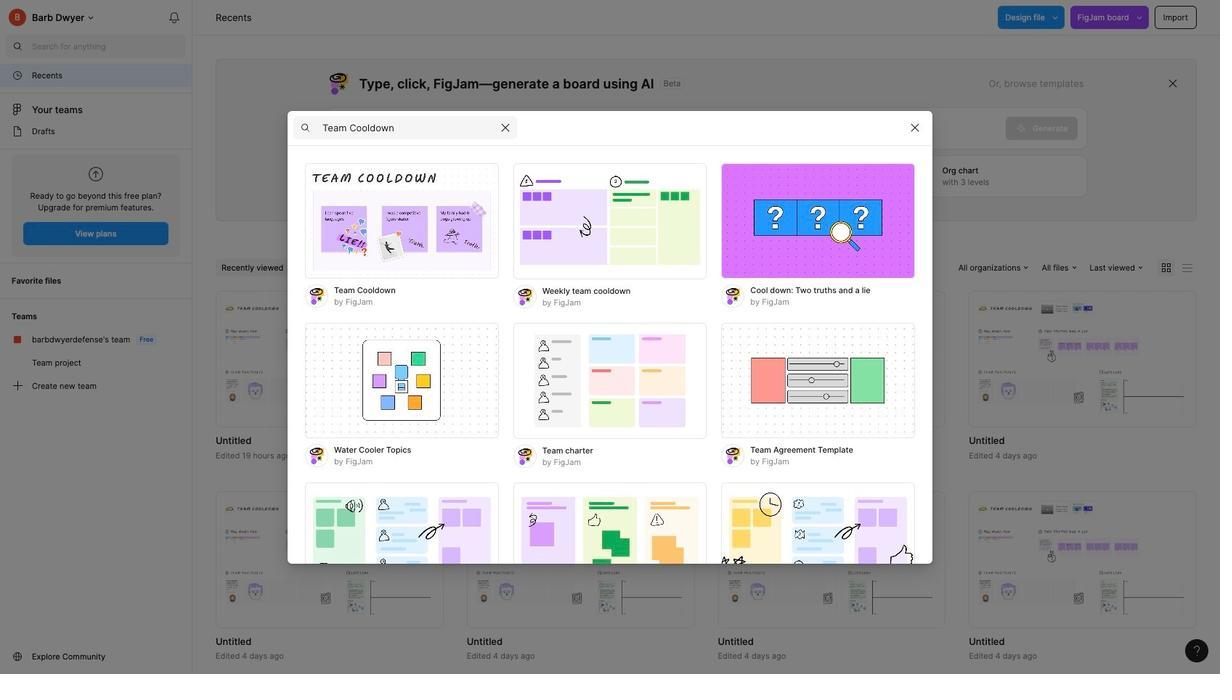 Task type: describe. For each thing, give the bounding box(es) containing it.
team meeting agenda image
[[722, 483, 915, 599]]

bell 32 image
[[163, 6, 186, 29]]

team charter image
[[513, 323, 707, 439]]

Search for anything text field
[[32, 41, 186, 52]]

cool down: two truths and a lie image
[[722, 163, 915, 279]]

community 16 image
[[12, 652, 23, 663]]

team cooldown image
[[305, 163, 499, 279]]

water cooler topics image
[[305, 323, 499, 439]]



Task type: locate. For each thing, give the bounding box(es) containing it.
search 32 image
[[6, 35, 29, 58]]

Search templates text field
[[323, 119, 494, 137]]

dialog
[[288, 110, 933, 675]]

team stand up image
[[513, 483, 707, 599]]

recent 16 image
[[12, 70, 23, 81]]

page 16 image
[[12, 126, 23, 137]]

weekly team cooldown image
[[513, 163, 707, 279]]

file thumbnail image
[[223, 301, 436, 419], [474, 301, 688, 419], [725, 301, 939, 419], [977, 301, 1190, 419], [223, 501, 436, 619], [474, 501, 688, 619], [725, 501, 939, 619], [977, 501, 1190, 619]]

team agreement template image
[[722, 323, 915, 439]]

team weekly image
[[305, 483, 499, 599]]

Ex: A weekly team meeting, starting with an ice breaker field
[[327, 108, 1006, 149]]



Task type: vqa. For each thing, say whether or not it's contained in the screenshot.
UML DIAGRAM image
no



